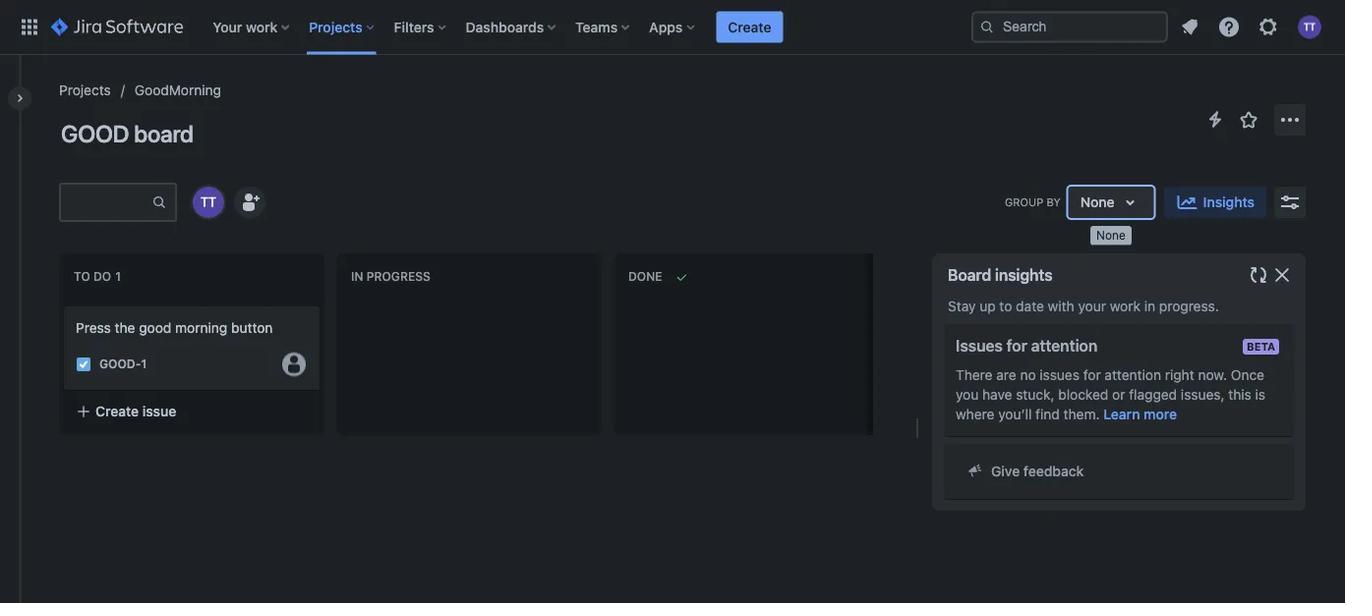 Task type: vqa. For each thing, say whether or not it's contained in the screenshot.
middle the and
no



Task type: locate. For each thing, give the bounding box(es) containing it.
filters button
[[388, 11, 454, 43]]

0 horizontal spatial create
[[95, 404, 139, 420]]

1 horizontal spatial create
[[728, 19, 772, 35]]

in progress
[[351, 270, 431, 284]]

add people image
[[238, 191, 262, 214]]

task image
[[76, 357, 91, 373]]

projects button
[[303, 11, 382, 43]]

filters
[[394, 19, 434, 35]]

help image
[[1218, 15, 1241, 39]]

1 horizontal spatial attention
[[1105, 367, 1162, 384]]

projects for the projects link
[[59, 82, 111, 98]]

to
[[1000, 299, 1013, 315]]

do
[[93, 270, 111, 284]]

work inside 'dropdown button'
[[246, 19, 278, 35]]

projects
[[309, 19, 363, 35], [59, 82, 111, 98]]

group
[[1005, 196, 1044, 209]]

are
[[997, 367, 1017, 384]]

1 vertical spatial for
[[1084, 367, 1101, 384]]

is
[[1256, 387, 1266, 403]]

teams
[[576, 19, 618, 35]]

for
[[1007, 337, 1028, 356], [1084, 367, 1101, 384]]

issues
[[1040, 367, 1080, 384]]

attention up issues
[[1031, 337, 1098, 356]]

you
[[956, 387, 979, 403]]

stay
[[948, 299, 976, 315]]

star good board image
[[1237, 108, 1261, 132]]

none up none tooltip
[[1081, 194, 1115, 210]]

for inside there are no issues for attention right now. once you have stuck, blocked or flagged issues, this is where you'll find them.
[[1084, 367, 1101, 384]]

0 vertical spatial projects
[[309, 19, 363, 35]]

0 vertical spatial none
[[1081, 194, 1115, 210]]

feedback icon image
[[968, 463, 984, 479]]

1 vertical spatial work
[[1110, 299, 1141, 315]]

or
[[1113, 387, 1126, 403]]

none inside dropdown button
[[1081, 194, 1115, 210]]

attention up or
[[1105, 367, 1162, 384]]

none
[[1081, 194, 1115, 210], [1097, 229, 1126, 242]]

date
[[1016, 299, 1045, 315]]

your work
[[213, 19, 278, 35]]

your profile and settings image
[[1298, 15, 1322, 39]]

projects for projects dropdown button
[[309, 19, 363, 35]]

work
[[246, 19, 278, 35], [1110, 299, 1141, 315]]

flagged
[[1129, 387, 1178, 403]]

work right your
[[246, 19, 278, 35]]

to do
[[74, 270, 111, 284]]

up
[[980, 299, 996, 315]]

your work button
[[207, 11, 297, 43]]

right
[[1165, 367, 1195, 384]]

create inside primary element
[[728, 19, 772, 35]]

where
[[956, 407, 995, 423]]

sidebar navigation image
[[0, 79, 43, 118]]

more image
[[1279, 108, 1302, 132]]

1 vertical spatial projects
[[59, 82, 111, 98]]

your
[[1079, 299, 1107, 315]]

create for create issue
[[95, 404, 139, 420]]

1 vertical spatial create
[[95, 404, 139, 420]]

progress.
[[1160, 299, 1219, 315]]

for up are
[[1007, 337, 1028, 356]]

now.
[[1199, 367, 1228, 384]]

more
[[1144, 407, 1177, 423]]

done
[[629, 270, 662, 284]]

stay up to date with your work in progress.
[[948, 299, 1219, 315]]

projects left filters
[[309, 19, 363, 35]]

terry turtle image
[[193, 187, 224, 218]]

issue
[[142, 404, 176, 420]]

goodmorning
[[135, 82, 221, 98]]

create right the apps dropdown button
[[728, 19, 772, 35]]

1 vertical spatial attention
[[1105, 367, 1162, 384]]

goodmorning link
[[135, 79, 221, 102]]

learn
[[1104, 407, 1141, 423]]

1 horizontal spatial work
[[1110, 299, 1141, 315]]

give feedback button
[[956, 456, 1283, 488]]

none down none dropdown button
[[1097, 229, 1126, 242]]

0 horizontal spatial projects
[[59, 82, 111, 98]]

banner
[[0, 0, 1346, 55]]

banner containing your work
[[0, 0, 1346, 55]]

projects inside dropdown button
[[309, 19, 363, 35]]

insights
[[1204, 194, 1255, 210]]

jira software image
[[51, 15, 183, 39], [51, 15, 183, 39]]

1 horizontal spatial projects
[[309, 19, 363, 35]]

0 horizontal spatial work
[[246, 19, 278, 35]]

0 horizontal spatial attention
[[1031, 337, 1098, 356]]

there are no issues for attention right now. once you have stuck, blocked or flagged issues, this is where you'll find them.
[[956, 367, 1266, 423]]

the
[[115, 320, 135, 336]]

them.
[[1064, 407, 1100, 423]]

0 vertical spatial work
[[246, 19, 278, 35]]

button
[[231, 320, 273, 336]]

issues
[[956, 337, 1003, 356]]

0 vertical spatial create
[[728, 19, 772, 35]]

no
[[1020, 367, 1036, 384]]

give feedback
[[991, 464, 1084, 480]]

0 vertical spatial for
[[1007, 337, 1028, 356]]

1 vertical spatial none
[[1097, 229, 1126, 242]]

create
[[728, 19, 772, 35], [95, 404, 139, 420]]

create issue
[[95, 404, 176, 420]]

learn more button
[[1104, 405, 1177, 425]]

1 horizontal spatial for
[[1084, 367, 1101, 384]]

insights button
[[1164, 187, 1267, 218]]

press the good morning button
[[76, 320, 273, 336]]

create left issue
[[95, 404, 139, 420]]

find
[[1036, 407, 1060, 423]]

progress
[[367, 270, 431, 284]]

work left in
[[1110, 299, 1141, 315]]

for up blocked
[[1084, 367, 1101, 384]]

good-
[[99, 358, 141, 372]]

to
[[74, 270, 90, 284]]

create issue image
[[52, 293, 76, 317]]

projects up good
[[59, 82, 111, 98]]

attention
[[1031, 337, 1098, 356], [1105, 367, 1162, 384]]



Task type: describe. For each thing, give the bounding box(es) containing it.
create for create
[[728, 19, 772, 35]]

notifications image
[[1178, 15, 1202, 39]]

dashboards button
[[460, 11, 564, 43]]

create button
[[716, 11, 783, 43]]

good
[[139, 320, 171, 336]]

unassigned image
[[282, 353, 306, 377]]

dashboards
[[466, 19, 544, 35]]

apps
[[649, 19, 683, 35]]

board insights dialog
[[932, 254, 1306, 511]]

issues,
[[1181, 387, 1225, 403]]

Search field
[[972, 11, 1169, 43]]

1
[[141, 358, 147, 372]]

good
[[61, 120, 129, 148]]

search image
[[980, 19, 995, 35]]

board
[[134, 120, 194, 148]]

automations menu button icon image
[[1204, 108, 1228, 131]]

once
[[1231, 367, 1265, 384]]

work inside board insights 'dialog'
[[1110, 299, 1141, 315]]

board insights
[[948, 266, 1053, 285]]

none tooltip
[[1091, 226, 1132, 246]]

good-1
[[99, 358, 147, 372]]

beta
[[1247, 341, 1276, 354]]

board
[[948, 266, 992, 285]]

appswitcher icon image
[[18, 15, 41, 39]]

projects link
[[59, 79, 111, 102]]

close insights panel image
[[1271, 264, 1294, 287]]

Search this board text field
[[61, 185, 151, 220]]

have
[[983, 387, 1013, 403]]

teams button
[[570, 11, 638, 43]]

good-1 link
[[99, 356, 147, 373]]

there
[[956, 367, 993, 384]]

feedback
[[1024, 464, 1084, 480]]

primary element
[[12, 0, 972, 55]]

issues for attention
[[956, 337, 1098, 356]]

by
[[1047, 196, 1061, 209]]

in
[[1145, 299, 1156, 315]]

refresh insights panel image
[[1247, 264, 1271, 287]]

none inside tooltip
[[1097, 229, 1126, 242]]

blocked
[[1059, 387, 1109, 403]]

to do element
[[74, 270, 125, 284]]

none button
[[1069, 187, 1154, 218]]

0 horizontal spatial for
[[1007, 337, 1028, 356]]

good board
[[61, 120, 194, 148]]

give
[[991, 464, 1020, 480]]

insights
[[995, 266, 1053, 285]]

0 vertical spatial attention
[[1031, 337, 1098, 356]]

morning
[[175, 320, 228, 336]]

this
[[1229, 387, 1252, 403]]

press
[[76, 320, 111, 336]]

insights image
[[1176, 191, 1200, 214]]

you'll
[[999, 407, 1032, 423]]

view settings image
[[1279, 191, 1302, 214]]

settings image
[[1257, 15, 1281, 39]]

learn more
[[1104, 407, 1177, 423]]

create issue button
[[64, 394, 320, 430]]

your
[[213, 19, 242, 35]]

stuck,
[[1016, 387, 1055, 403]]

group by
[[1005, 196, 1061, 209]]

with
[[1048, 299, 1075, 315]]

attention inside there are no issues for attention right now. once you have stuck, blocked or flagged issues, this is where you'll find them.
[[1105, 367, 1162, 384]]

in
[[351, 270, 363, 284]]

apps button
[[643, 11, 703, 43]]



